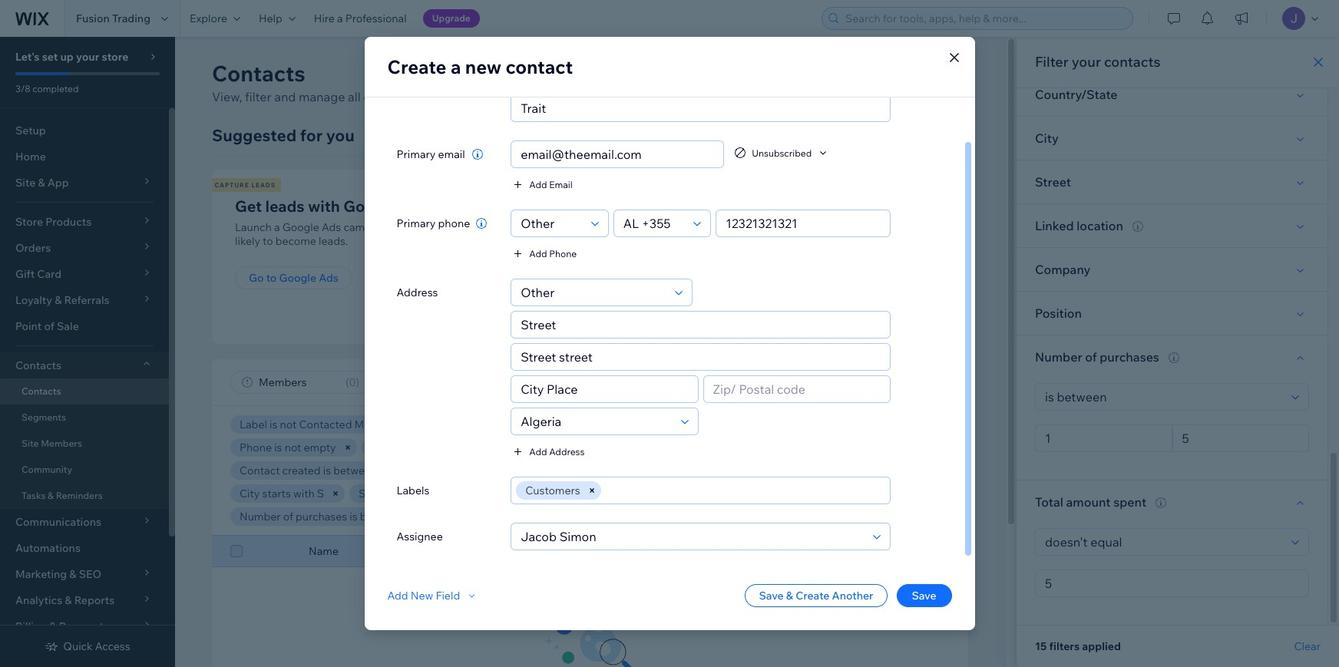 Task type: vqa. For each thing, say whether or not it's contained in the screenshot.
Loyalty
no



Task type: describe. For each thing, give the bounding box(es) containing it.
community
[[22, 464, 72, 475]]

select an option field for total amount spent
[[1040, 529, 1287, 555]]

contact inside the create contact button
[[903, 66, 950, 81]]

linked for linked location
[[1035, 218, 1074, 233]]

is up s at bottom
[[323, 464, 331, 478]]

labels
[[397, 484, 429, 498]]

is down doesn't
[[575, 510, 583, 524]]

is down contact created is between dec 22, 2023 and dec 10, 2023
[[392, 487, 400, 501]]

15
[[1035, 640, 1047, 653]]

import contacts
[[680, 271, 763, 285]]

starts
[[262, 487, 291, 501]]

0 vertical spatial ads
[[401, 197, 430, 216]]

0
[[349, 375, 356, 389]]

amount for total amount spent
[[1066, 495, 1111, 510]]

up
[[60, 50, 74, 64]]

contacts inside grow your contact list add contacts by importing them via gmail or a csv file.
[[690, 220, 733, 234]]

a inside get leads with google ads launch a google ads campaign to target people likely to become leads.
[[274, 220, 280, 234]]

tasks
[[22, 490, 46, 501]]

( 0 )
[[345, 375, 359, 389]]

0 vertical spatial contact
[[506, 55, 573, 78]]

add email button
[[511, 177, 573, 191]]

to inside button
[[266, 271, 277, 285]]

Country field
[[516, 409, 676, 435]]

become
[[275, 234, 316, 248]]

get leads with google ads launch a google ads campaign to target people likely to become leads.
[[235, 197, 476, 248]]

manage
[[299, 89, 345, 104]]

subscriber
[[513, 418, 566, 432]]

3/8
[[15, 83, 30, 94]]

hickory
[[669, 487, 708, 501]]

hire
[[314, 12, 335, 25]]

linked location doesn't equal any of hickory drive
[[488, 487, 736, 501]]

primary for primary email
[[397, 147, 436, 161]]

suggested
[[212, 125, 296, 145]]

clear for the topmost clear button
[[647, 511, 671, 522]]

home link
[[0, 144, 169, 170]]

1 vertical spatial between
[[360, 510, 404, 524]]

spent for total amount spent is not 5
[[544, 510, 572, 524]]

upgrade button
[[423, 9, 480, 28]]

primary for primary phone
[[397, 217, 436, 230]]

and right the me
[[373, 418, 392, 432]]

address inside add address button
[[549, 446, 585, 457]]

me
[[354, 418, 370, 432]]

email inside button
[[549, 179, 573, 190]]

Unsaved view field
[[254, 372, 341, 393]]

is left member
[[449, 441, 457, 455]]

equal
[[607, 487, 634, 501]]

to left target
[[396, 220, 406, 234]]

csv
[[667, 234, 689, 248]]

status for member status
[[942, 544, 973, 558]]

your inside contacts view, filter and manage all of your site's customers and leads. learn more
[[378, 89, 403, 104]]

2 type field from the top
[[516, 280, 671, 306]]

primary phone
[[397, 217, 470, 230]]

upgrade
[[432, 12, 471, 24]]

number of purchases is between 1 and 5
[[240, 510, 441, 524]]

not for phone is not empty
[[285, 441, 301, 455]]

a inside hire a professional link
[[337, 12, 343, 25]]

quick access
[[63, 640, 130, 653]]

of for number of purchases is between 1 and 5
[[283, 510, 293, 524]]

total amount spent
[[1035, 495, 1147, 510]]

via
[[831, 220, 845, 234]]

city for city starts with s
[[240, 487, 260, 501]]

2 5 from the left
[[604, 510, 611, 524]]

member for member status is not a member
[[371, 441, 413, 455]]

amount for total amount spent is not 5
[[503, 510, 541, 524]]

fusion trading
[[76, 12, 151, 25]]

add new field button
[[387, 589, 479, 603]]

sale
[[57, 319, 79, 333]]

add for add address
[[529, 446, 547, 457]]

total for total amount spent
[[1035, 495, 1063, 510]]

company
[[1035, 262, 1091, 277]]

add for add new field
[[387, 589, 408, 603]]

1 2023 from the left
[[419, 464, 443, 478]]

1 horizontal spatial customers
[[525, 484, 580, 498]]

0 vertical spatial between
[[333, 464, 377, 478]]

home
[[15, 150, 46, 164]]

drive
[[710, 487, 736, 501]]

automations
[[15, 541, 81, 555]]

import
[[680, 271, 715, 285]]

point of sale link
[[0, 313, 169, 339]]

empty for phone is not empty
[[304, 441, 336, 455]]

phone is not empty
[[240, 441, 336, 455]]

phone
[[438, 217, 470, 230]]

learn
[[561, 89, 593, 104]]

filter for filter
[[684, 375, 710, 389]]

set
[[42, 50, 58, 64]]

contacted
[[299, 418, 352, 432]]

add email
[[529, 179, 573, 190]]

is up starts
[[274, 441, 282, 455]]

select an option field for number of purchases
[[1040, 384, 1287, 410]]

City field
[[516, 376, 693, 402]]

people
[[441, 220, 476, 234]]

Enter a value number field
[[1040, 571, 1304, 597]]

a inside grow your contact list add contacts by importing them via gmail or a csv file.
[[892, 220, 898, 234]]

any
[[637, 487, 654, 501]]

)
[[356, 375, 359, 389]]

unsubscribed button
[[733, 146, 830, 160]]

target
[[408, 220, 439, 234]]

city for city
[[1035, 131, 1059, 146]]

fusion
[[76, 12, 110, 25]]

import contacts button
[[667, 266, 777, 289]]

leads. inside get leads with google ads launch a google ads campaign to target people likely to become leads.
[[319, 234, 348, 248]]

3/8 completed
[[15, 83, 79, 94]]

gmail
[[848, 220, 877, 234]]

another
[[832, 589, 873, 603]]

phone inside button
[[549, 248, 577, 259]]

unsubscribed
[[752, 147, 812, 159]]

is left 1
[[350, 510, 358, 524]]

contacts view, filter and manage all of your site's customers and leads. learn more
[[212, 60, 626, 104]]

street is not empty
[[359, 487, 454, 501]]

primary email
[[397, 147, 465, 161]]

create for create a new contact
[[387, 55, 447, 78]]

site
[[22, 438, 39, 449]]

of for number of purchases
[[1085, 349, 1097, 365]]

member for member status
[[897, 544, 940, 558]]

1 vertical spatial contact
[[240, 464, 280, 478]]

is left "algeria"
[[805, 464, 813, 478]]

applied
[[1082, 640, 1121, 653]]

total for total amount spent is not 5
[[476, 510, 500, 524]]

name
[[309, 544, 339, 558]]

save for save
[[912, 589, 937, 603]]

number for number of purchases
[[1035, 349, 1082, 365]]

1 type field from the top
[[516, 210, 586, 237]]

contacts link
[[0, 379, 169, 405]]

contact inside grow your contact list add contacts by importing them via gmail or a csv file.
[[746, 197, 802, 216]]

jacob
[[623, 441, 654, 455]]

leads
[[265, 197, 305, 216]]

with for s
[[293, 487, 315, 501]]

label
[[240, 418, 267, 432]]

site's
[[406, 89, 434, 104]]

15 filters applied
[[1035, 640, 1121, 653]]

0 vertical spatial google
[[343, 197, 397, 216]]

hire a professional link
[[305, 0, 416, 37]]

is left never
[[602, 418, 610, 432]]

90
[[658, 464, 671, 478]]

street for street is not empty
[[359, 487, 390, 501]]

go to google ads
[[249, 271, 339, 285]]

country/state for country/state
[[1035, 87, 1118, 102]]

last
[[637, 464, 655, 478]]



Task type: locate. For each thing, give the bounding box(es) containing it.
save
[[759, 589, 784, 603], [912, 589, 937, 603]]

1 horizontal spatial empty
[[422, 487, 454, 501]]

email down total amount spent is not 5
[[481, 544, 508, 558]]

1 horizontal spatial member
[[897, 544, 940, 558]]

purchases for number of purchases is between 1 and 5
[[296, 510, 347, 524]]

and down the new
[[500, 89, 522, 104]]

Street line 2 (Optional) field
[[516, 344, 885, 370]]

ads down get leads with google ads launch a google ads campaign to target people likely to become leads.
[[319, 271, 339, 285]]

add down subscriber
[[529, 446, 547, 457]]

& for create
[[786, 589, 793, 603]]

5
[[435, 510, 441, 524], [604, 510, 611, 524]]

filters
[[1049, 640, 1080, 653]]

add up add phone button in the top left of the page
[[529, 179, 547, 190]]

filter
[[245, 89, 272, 104]]

2 dec from the left
[[467, 464, 487, 478]]

status up save button at right
[[942, 544, 973, 558]]

new
[[411, 589, 433, 603]]

reminders
[[56, 490, 103, 501]]

1 horizontal spatial address
[[549, 446, 585, 457]]

0 horizontal spatial address
[[397, 286, 438, 299]]

save & create another button
[[745, 584, 887, 607]]

0 horizontal spatial purchases
[[296, 510, 347, 524]]

phone down any
[[622, 544, 654, 558]]

city
[[1035, 131, 1059, 146], [240, 487, 260, 501]]

0 vertical spatial contact
[[903, 66, 950, 81]]

22,
[[402, 464, 416, 478]]

site members link
[[0, 431, 169, 457]]

5 down linked location doesn't equal any of hickory drive
[[604, 510, 611, 524]]

contact up importing
[[746, 197, 802, 216]]

email down email field
[[549, 179, 573, 190]]

1 vertical spatial google
[[282, 220, 319, 234]]

0 horizontal spatial amount
[[503, 510, 541, 524]]

1 vertical spatial filter
[[684, 375, 710, 389]]

your inside grow your contact list add contacts by importing them via gmail or a csv file.
[[710, 197, 743, 216]]

None field
[[615, 478, 885, 504], [516, 524, 868, 550], [615, 478, 885, 504], [516, 524, 868, 550]]

quick access button
[[45, 640, 130, 653]]

1 primary from the top
[[397, 147, 436, 161]]

clear button
[[636, 508, 682, 526], [1294, 640, 1321, 653]]

1 horizontal spatial 5
[[604, 510, 611, 524]]

1 horizontal spatial linked
[[1035, 218, 1074, 233]]

0 vertical spatial &
[[48, 490, 54, 501]]

clear for bottom clear button
[[1294, 640, 1321, 653]]

ads inside button
[[319, 271, 339, 285]]

member up save button at right
[[897, 544, 940, 558]]

Code field
[[619, 210, 689, 237]]

0 horizontal spatial contacts
[[690, 220, 733, 234]]

2 vertical spatial address
[[763, 544, 805, 558]]

1 save from the left
[[759, 589, 784, 603]]

0 vertical spatial select an option field
[[1040, 384, 1287, 410]]

1 horizontal spatial number
[[1035, 349, 1082, 365]]

1 vertical spatial type field
[[516, 280, 671, 306]]

linked for linked location doesn't equal any of hickory drive
[[488, 487, 522, 501]]

1 vertical spatial clear
[[1294, 640, 1321, 653]]

(
[[345, 375, 349, 389]]

1 vertical spatial country/state
[[731, 464, 803, 478]]

to right likely
[[263, 234, 273, 248]]

your
[[76, 50, 99, 64], [1072, 53, 1101, 71], [378, 89, 403, 104], [710, 197, 743, 216]]

street up linked location
[[1035, 174, 1071, 190]]

filter your contacts
[[1035, 53, 1161, 71]]

0 vertical spatial address
[[397, 286, 438, 299]]

not left member
[[459, 441, 476, 455]]

1 vertical spatial phone
[[240, 441, 272, 455]]

phone
[[549, 248, 577, 259], [240, 441, 272, 455], [622, 544, 654, 558]]

tasks & reminders link
[[0, 483, 169, 509]]

Phone field
[[721, 210, 885, 237]]

0 vertical spatial with
[[308, 197, 340, 216]]

google
[[343, 197, 397, 216], [282, 220, 319, 234], [279, 271, 316, 285]]

0 horizontal spatial phone
[[240, 441, 272, 455]]

status up 22,
[[416, 441, 446, 455]]

professional
[[345, 12, 407, 25]]

To number field
[[1178, 425, 1304, 452]]

add inside grow your contact list add contacts by importing them via gmail or a csv file.
[[667, 220, 687, 234]]

subscribed
[[643, 418, 699, 432]]

purchases for number of purchases
[[1100, 349, 1159, 365]]

empty for street is not empty
[[422, 487, 454, 501]]

0 horizontal spatial contact
[[506, 55, 573, 78]]

location up company
[[1077, 218, 1123, 233]]

2 primary from the top
[[397, 217, 436, 230]]

spent down doesn't
[[544, 510, 572, 524]]

number for number of purchases is between 1 and 5
[[240, 510, 281, 524]]

1 horizontal spatial status
[[569, 418, 600, 432]]

email
[[438, 147, 465, 161]]

hire a professional
[[314, 12, 407, 25]]

email subscriber status is never subscribed
[[484, 418, 699, 432]]

1 horizontal spatial clear
[[1294, 640, 1321, 653]]

algeria
[[815, 464, 851, 478]]

filter for filter your contacts
[[1035, 53, 1069, 71]]

empty down member status is not a member at the bottom left of page
[[422, 487, 454, 501]]

for
[[300, 125, 323, 145]]

and down member status is not a member at the bottom left of page
[[446, 464, 465, 478]]

& left another at the bottom right
[[786, 589, 793, 603]]

is right label
[[270, 418, 278, 432]]

point of sale
[[15, 319, 79, 333]]

dec left 10,
[[467, 464, 487, 478]]

google down become
[[279, 271, 316, 285]]

save button
[[897, 584, 952, 607]]

country/state down filter your contacts
[[1035, 87, 1118, 102]]

amount down 10,
[[503, 510, 541, 524]]

primary left 'phone'
[[397, 217, 436, 230]]

them
[[802, 220, 828, 234]]

type field up add phone
[[516, 210, 586, 237]]

clear inside button
[[647, 511, 671, 522]]

label is not contacted me and customers
[[240, 418, 449, 432]]

1 vertical spatial member
[[897, 544, 940, 558]]

2 horizontal spatial address
[[763, 544, 805, 558]]

leads. inside contacts view, filter and manage all of your site's customers and leads. learn more
[[525, 89, 558, 104]]

0 horizontal spatial customers
[[394, 418, 449, 432]]

assignee down email subscriber status is never subscribed
[[564, 441, 610, 455]]

location up total amount spent is not 5
[[524, 487, 565, 501]]

view,
[[212, 89, 242, 104]]

create contact
[[862, 66, 950, 81]]

customers up total amount spent is not 5
[[525, 484, 580, 498]]

1 vertical spatial purchases
[[296, 510, 347, 524]]

of inside contacts view, filter and manage all of your site's customers and leads. learn more
[[363, 89, 375, 104]]

0 vertical spatial status
[[569, 418, 600, 432]]

1 vertical spatial assignee
[[397, 530, 443, 544]]

number of purchases
[[1035, 349, 1159, 365]]

& inside save & create another 'button'
[[786, 589, 793, 603]]

site members
[[22, 438, 82, 449]]

1 vertical spatial select an option field
[[1040, 529, 1287, 555]]

0 horizontal spatial &
[[48, 490, 54, 501]]

0 horizontal spatial leads.
[[319, 234, 348, 248]]

location for linked location
[[1077, 218, 1123, 233]]

& right tasks
[[48, 490, 54, 501]]

create for create contact
[[862, 66, 901, 81]]

spent down from number field
[[1114, 495, 1147, 510]]

completed
[[32, 83, 79, 94]]

capture
[[215, 181, 249, 189]]

customers up member status is not a member at the bottom left of page
[[394, 418, 449, 432]]

your inside sidebar element
[[76, 50, 99, 64]]

contacts inside popup button
[[15, 359, 61, 372]]

birthdate
[[557, 464, 605, 478]]

1 5 from the left
[[435, 510, 441, 524]]

quick
[[63, 640, 93, 653]]

leads. right become
[[319, 234, 348, 248]]

From number field
[[1040, 425, 1167, 452]]

point
[[15, 319, 42, 333]]

street for street
[[1035, 174, 1071, 190]]

Street field
[[516, 312, 885, 338]]

spent
[[1114, 495, 1147, 510], [544, 510, 572, 524]]

assignee for assignee is jacob simon
[[564, 441, 610, 455]]

leads
[[251, 181, 276, 189]]

dec left 22,
[[380, 464, 399, 478]]

ads left 'campaign'
[[322, 220, 341, 234]]

1 dec from the left
[[380, 464, 399, 478]]

with right leads
[[308, 197, 340, 216]]

add for add phone
[[529, 248, 547, 259]]

add down grow
[[667, 220, 687, 234]]

2 horizontal spatial create
[[862, 66, 901, 81]]

position
[[1035, 306, 1082, 321]]

leads. left learn
[[525, 89, 558, 104]]

add for add email
[[529, 179, 547, 190]]

grow
[[667, 197, 706, 216]]

5 right 1
[[435, 510, 441, 524]]

get
[[235, 197, 262, 216]]

status up add address
[[569, 418, 600, 432]]

simon
[[657, 441, 689, 455]]

number down the position
[[1035, 349, 1082, 365]]

create inside button
[[862, 66, 901, 81]]

linked location
[[1035, 218, 1123, 233]]

spent for total amount spent
[[1114, 495, 1147, 510]]

0 vertical spatial assignee
[[564, 441, 610, 455]]

likely
[[235, 234, 260, 248]]

select an option field up from number field
[[1040, 384, 1287, 410]]

address up birthdate
[[549, 446, 585, 457]]

country/state up drive
[[731, 464, 803, 478]]

email for email
[[481, 544, 508, 558]]

1 horizontal spatial country/state
[[1035, 87, 1118, 102]]

1 horizontal spatial spent
[[1114, 495, 1147, 510]]

2 save from the left
[[912, 589, 937, 603]]

phone for phone
[[622, 544, 654, 558]]

create inside save & create another 'button'
[[796, 589, 830, 603]]

or
[[879, 220, 890, 234]]

a left the new
[[451, 55, 461, 78]]

linked
[[1035, 218, 1074, 233], [488, 487, 522, 501]]

0 horizontal spatial number
[[240, 510, 281, 524]]

0 horizontal spatial clear
[[647, 511, 671, 522]]

ads up target
[[401, 197, 430, 216]]

1 horizontal spatial location
[[1077, 218, 1123, 233]]

is left the jacob
[[612, 441, 620, 455]]

1 horizontal spatial street
[[1035, 174, 1071, 190]]

a right or
[[892, 220, 898, 234]]

0 vertical spatial type field
[[516, 210, 586, 237]]

1 horizontal spatial &
[[786, 589, 793, 603]]

contacts button
[[0, 352, 169, 379]]

0 vertical spatial clear button
[[636, 508, 682, 526]]

launch
[[235, 220, 272, 234]]

1 horizontal spatial filter
[[1035, 53, 1069, 71]]

select an option field up enter a value number field
[[1040, 529, 1287, 555]]

0 vertical spatial purchases
[[1100, 349, 1159, 365]]

save for save & create another
[[759, 589, 784, 603]]

1 vertical spatial status
[[416, 441, 446, 455]]

1 vertical spatial leads.
[[319, 234, 348, 248]]

1 horizontal spatial city
[[1035, 131, 1059, 146]]

city starts with s
[[240, 487, 324, 501]]

not down doesn't
[[585, 510, 602, 524]]

1 select an option field from the top
[[1040, 384, 1287, 410]]

add down add email button
[[529, 248, 547, 259]]

google up 'campaign'
[[343, 197, 397, 216]]

1 vertical spatial address
[[549, 446, 585, 457]]

with inside get leads with google ads launch a google ads campaign to target people likely to become leads.
[[308, 197, 340, 216]]

0 horizontal spatial city
[[240, 487, 260, 501]]

0 vertical spatial linked
[[1035, 218, 1074, 233]]

assignee for assignee
[[397, 530, 443, 544]]

not up created
[[285, 441, 301, 455]]

0 vertical spatial primary
[[397, 147, 436, 161]]

a down leads
[[274, 220, 280, 234]]

google down leads
[[282, 220, 319, 234]]

linked down 10,
[[488, 487, 522, 501]]

email up member
[[484, 418, 511, 432]]

0 vertical spatial number
[[1035, 349, 1082, 365]]

not down 22,
[[403, 487, 419, 501]]

1 vertical spatial contacts
[[690, 220, 733, 234]]

contacts up filter
[[212, 60, 305, 87]]

Type field
[[516, 210, 586, 237], [516, 280, 671, 306]]

1 horizontal spatial assignee
[[564, 441, 610, 455]]

days
[[673, 464, 697, 478]]

member status is not a member
[[371, 441, 529, 455]]

contact up learn
[[506, 55, 573, 78]]

explore
[[190, 12, 227, 25]]

email for email subscriber status is never subscribed
[[484, 418, 511, 432]]

number down starts
[[240, 510, 281, 524]]

assignee
[[564, 441, 610, 455], [397, 530, 443, 544]]

Email field
[[516, 141, 719, 167]]

0 horizontal spatial status
[[416, 441, 446, 455]]

contacts inside button
[[717, 271, 763, 285]]

contacts down point of sale
[[15, 359, 61, 372]]

a left member
[[478, 441, 484, 455]]

0 vertical spatial clear
[[647, 511, 671, 522]]

0 vertical spatial contacts
[[1104, 53, 1161, 71]]

trading
[[112, 12, 151, 25]]

and right 1
[[414, 510, 433, 524]]

to right go in the left of the page
[[266, 271, 277, 285]]

save inside button
[[912, 589, 937, 603]]

sidebar element
[[0, 37, 175, 667]]

and right filter
[[274, 89, 296, 104]]

phone for phone is not empty
[[240, 441, 272, 455]]

create contact button
[[830, 60, 968, 88]]

0 vertical spatial empty
[[304, 441, 336, 455]]

a right hire
[[337, 12, 343, 25]]

amount down from number field
[[1066, 495, 1111, 510]]

1 vertical spatial clear button
[[1294, 640, 1321, 653]]

Search for tools, apps, help & more... field
[[841, 8, 1128, 29]]

list
[[210, 170, 1070, 344]]

None checkbox
[[230, 542, 243, 561]]

google inside button
[[279, 271, 316, 285]]

phone down label
[[240, 441, 272, 455]]

2 select an option field from the top
[[1040, 529, 1287, 555]]

add phone button
[[511, 246, 577, 260]]

phone down add email
[[549, 248, 577, 259]]

save & create another
[[759, 589, 873, 603]]

1 horizontal spatial dec
[[467, 464, 487, 478]]

segments
[[22, 412, 66, 423]]

between left 1
[[360, 510, 404, 524]]

tasks & reminders
[[22, 490, 103, 501]]

0 horizontal spatial 2023
[[419, 464, 443, 478]]

list containing get leads with google ads
[[210, 170, 1070, 344]]

capture leads
[[215, 181, 276, 189]]

assignee is jacob simon
[[564, 441, 689, 455]]

create
[[387, 55, 447, 78], [862, 66, 901, 81], [796, 589, 830, 603]]

1 horizontal spatial contact
[[903, 66, 950, 81]]

10,
[[489, 464, 504, 478]]

setup link
[[0, 117, 169, 144]]

between down the me
[[333, 464, 377, 478]]

Zip/ Postal code field
[[708, 376, 885, 402]]

with for google
[[308, 197, 340, 216]]

Search... field
[[785, 372, 944, 393]]

0 vertical spatial country/state
[[1035, 87, 1118, 102]]

1 vertical spatial primary
[[397, 217, 436, 230]]

grow your contact list add contacts by importing them via gmail or a csv file.
[[667, 197, 898, 248]]

1 horizontal spatial amount
[[1066, 495, 1111, 510]]

2 vertical spatial status
[[942, 544, 973, 558]]

2 2023 from the left
[[506, 464, 531, 478]]

not up phone is not empty
[[280, 418, 297, 432]]

the
[[618, 464, 635, 478]]

learn more button
[[561, 88, 626, 106]]

assignee down 1
[[397, 530, 443, 544]]

add inside add email button
[[529, 179, 547, 190]]

linked up company
[[1035, 218, 1074, 233]]

go
[[249, 271, 264, 285]]

2023 right 22,
[[419, 464, 443, 478]]

access
[[95, 640, 130, 653]]

2 horizontal spatial status
[[942, 544, 973, 558]]

add inside add address button
[[529, 446, 547, 457]]

member up contact created is between dec 22, 2023 and dec 10, 2023
[[371, 441, 413, 455]]

add inside add phone button
[[529, 248, 547, 259]]

field
[[436, 589, 460, 603]]

members
[[41, 438, 82, 449]]

1 horizontal spatial purchases
[[1100, 349, 1159, 365]]

0 horizontal spatial country/state
[[731, 464, 803, 478]]

contacts right 'import'
[[717, 271, 763, 285]]

0 vertical spatial street
[[1035, 174, 1071, 190]]

0 vertical spatial email
[[549, 179, 573, 190]]

1 vertical spatial number
[[240, 510, 281, 524]]

2 vertical spatial ads
[[319, 271, 339, 285]]

1 vertical spatial street
[[359, 487, 390, 501]]

1 vertical spatial location
[[524, 487, 565, 501]]

1 vertical spatial &
[[786, 589, 793, 603]]

doesn't
[[567, 487, 604, 501]]

& inside tasks & reminders link
[[48, 490, 54, 501]]

1 vertical spatial empty
[[422, 487, 454, 501]]

0 horizontal spatial total
[[476, 510, 500, 524]]

Select an option field
[[1040, 384, 1287, 410], [1040, 529, 1287, 555]]

address up save & create another 'button'
[[763, 544, 805, 558]]

1 vertical spatial linked
[[488, 487, 522, 501]]

1 vertical spatial ads
[[322, 220, 341, 234]]

of for point of sale
[[44, 319, 54, 333]]

0 horizontal spatial contact
[[240, 464, 280, 478]]

location for linked location doesn't equal any of hickory drive
[[524, 487, 565, 501]]

customers
[[437, 89, 497, 104]]

empty down the contacted
[[304, 441, 336, 455]]

1 horizontal spatial contacts
[[1104, 53, 1161, 71]]

0 horizontal spatial dec
[[380, 464, 399, 478]]

not for street is not empty
[[403, 487, 419, 501]]

0 vertical spatial customers
[[394, 418, 449, 432]]

add left the new on the left of page
[[387, 589, 408, 603]]

and
[[274, 89, 296, 104], [500, 89, 522, 104], [373, 418, 392, 432], [446, 464, 465, 478], [414, 510, 433, 524]]

Last name field
[[516, 95, 885, 121]]

with left s at bottom
[[293, 487, 315, 501]]

0 horizontal spatial member
[[371, 441, 413, 455]]

ads
[[401, 197, 430, 216], [322, 220, 341, 234], [319, 271, 339, 285]]

of inside sidebar element
[[44, 319, 54, 333]]

filter inside button
[[684, 375, 710, 389]]

contacts inside contacts view, filter and manage all of your site's customers and leads. learn more
[[212, 60, 305, 87]]

0 horizontal spatial street
[[359, 487, 390, 501]]

2023 right 10,
[[506, 464, 531, 478]]

& for reminders
[[48, 490, 54, 501]]

1 vertical spatial contact
[[746, 197, 802, 216]]

0 horizontal spatial linked
[[488, 487, 522, 501]]

2 vertical spatial email
[[481, 544, 508, 558]]

primary left email
[[397, 147, 436, 161]]

0 horizontal spatial assignee
[[397, 530, 443, 544]]

automations link
[[0, 535, 169, 561]]

contact
[[903, 66, 950, 81], [240, 464, 280, 478]]

new
[[465, 55, 502, 78]]

0 vertical spatial filter
[[1035, 53, 1069, 71]]

save inside 'button'
[[759, 589, 784, 603]]

country/state for country/state is algeria
[[731, 464, 803, 478]]

go to google ads button
[[235, 266, 352, 289]]

importing
[[750, 220, 800, 234]]

address down target
[[397, 286, 438, 299]]

1 horizontal spatial leads.
[[525, 89, 558, 104]]

status for member status is not a member
[[416, 441, 446, 455]]

not for label is not contacted me and customers
[[280, 418, 297, 432]]

type field down add phone
[[516, 280, 671, 306]]

purchases
[[1100, 349, 1159, 365], [296, 510, 347, 524]]

contacts up segments
[[22, 385, 61, 397]]

street down contact created is between dec 22, 2023 and dec 10, 2023
[[359, 487, 390, 501]]



